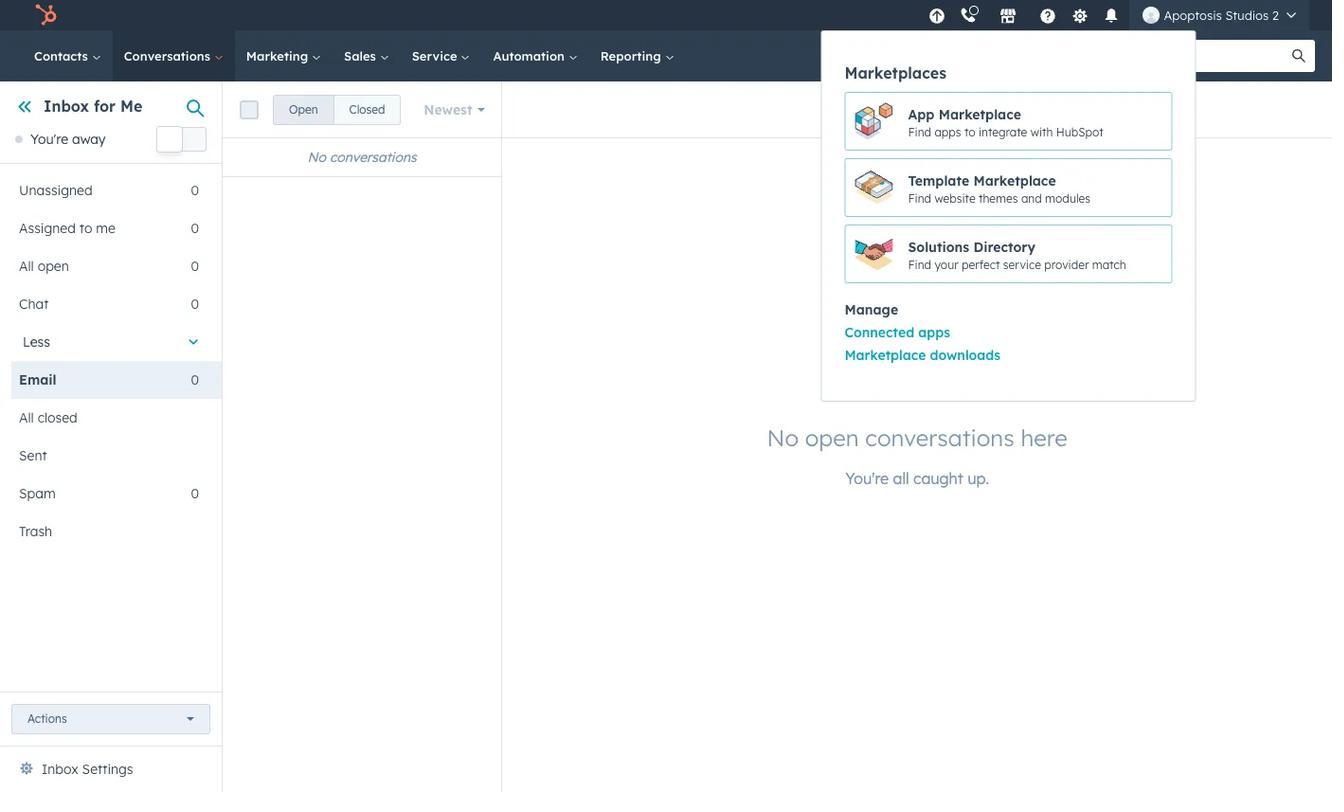 Task type: locate. For each thing, give the bounding box(es) containing it.
me
[[120, 97, 143, 116]]

find for app marketplace
[[909, 125, 932, 139]]

marketplace up integrate on the right top
[[939, 106, 1022, 123]]

find down template
[[909, 191, 932, 206]]

to
[[965, 125, 976, 139], [79, 220, 92, 237]]

1 vertical spatial find
[[909, 191, 932, 206]]

3 0 from the top
[[191, 258, 199, 275]]

reporting
[[601, 48, 665, 64]]

0
[[191, 182, 199, 199], [191, 220, 199, 237], [191, 258, 199, 275], [191, 296, 199, 313], [191, 372, 199, 389], [191, 486, 199, 503]]

search button
[[1283, 40, 1316, 72]]

you're for you're all caught up.
[[846, 469, 889, 488]]

4 0 from the top
[[191, 296, 199, 313]]

0 for email
[[191, 372, 199, 389]]

0 horizontal spatial you're
[[30, 131, 68, 148]]

all closed
[[19, 410, 78, 427]]

2 0 from the top
[[191, 220, 199, 237]]

0 vertical spatial no
[[308, 149, 326, 166]]

email
[[19, 372, 56, 389]]

Search HubSpot search field
[[1066, 40, 1299, 72]]

apps down app
[[935, 125, 962, 139]]

0 for all open
[[191, 258, 199, 275]]

me
[[96, 220, 116, 237]]

1 vertical spatial inbox
[[42, 761, 78, 778]]

Open button
[[273, 94, 334, 125]]

template
[[909, 172, 970, 189]]

notifications button
[[1096, 0, 1128, 30]]

2 vertical spatial find
[[909, 258, 932, 272]]

5 0 from the top
[[191, 372, 199, 389]]

provider
[[1045, 258, 1090, 272]]

you're all caught up.
[[846, 469, 990, 488]]

2 find from the top
[[909, 191, 932, 206]]

marketplace down connected
[[845, 347, 927, 364]]

sales
[[344, 48, 380, 64]]

1 vertical spatial all
[[19, 410, 34, 427]]

1 vertical spatial you're
[[846, 469, 889, 488]]

1 vertical spatial marketplace
[[974, 172, 1057, 189]]

marketplaces button
[[989, 0, 1029, 30]]

marketplaces
[[845, 64, 947, 82]]

1 horizontal spatial conversations
[[866, 424, 1015, 452]]

marketplace inside template marketplace find website themes and modules
[[974, 172, 1057, 189]]

inbox for inbox settings
[[42, 761, 78, 778]]

0 horizontal spatial open
[[38, 258, 69, 275]]

contacts
[[34, 48, 92, 64]]

solutions directory find your perfect service provider match
[[909, 239, 1127, 272]]

marketplace for app marketplace
[[939, 106, 1022, 123]]

you're left "all"
[[846, 469, 889, 488]]

all open
[[19, 258, 69, 275]]

1 vertical spatial no
[[767, 424, 799, 452]]

group containing open
[[273, 94, 401, 125]]

0 vertical spatial find
[[909, 125, 932, 139]]

all closed button
[[11, 399, 199, 437]]

0 vertical spatial inbox
[[44, 97, 89, 116]]

0 for assigned to me
[[191, 220, 199, 237]]

inbox left settings
[[42, 761, 78, 778]]

spam
[[19, 486, 56, 503]]

marketplaces image
[[1000, 9, 1018, 26]]

inbox settings link
[[42, 758, 133, 781]]

open up you're all caught up.
[[806, 424, 859, 452]]

to inside the app marketplace find apps to integrate with hubspot
[[965, 125, 976, 139]]

group inside the no open conversations here 'main content'
[[273, 94, 401, 125]]

modules
[[1046, 191, 1091, 206]]

to left me
[[79, 220, 92, 237]]

upgrade image
[[929, 8, 946, 25]]

open for no
[[806, 424, 859, 452]]

downloads
[[930, 347, 1001, 364]]

find
[[909, 125, 932, 139], [909, 191, 932, 206], [909, 258, 932, 272]]

0 horizontal spatial to
[[79, 220, 92, 237]]

1 horizontal spatial you're
[[846, 469, 889, 488]]

group
[[273, 94, 401, 125]]

find inside the app marketplace find apps to integrate with hubspot
[[909, 125, 932, 139]]

1 find from the top
[[909, 125, 932, 139]]

find for template marketplace
[[909, 191, 932, 206]]

open
[[38, 258, 69, 275], [806, 424, 859, 452]]

upgrade link
[[926, 5, 949, 25]]

marketing
[[246, 48, 312, 64]]

conversations up caught
[[866, 424, 1015, 452]]

find inside solutions directory find your perfect service provider match
[[909, 258, 932, 272]]

all up chat
[[19, 258, 34, 275]]

1 horizontal spatial open
[[806, 424, 859, 452]]

2 marketplaces menu from the top
[[821, 30, 1197, 402]]

marketplace for template marketplace
[[974, 172, 1057, 189]]

0 vertical spatial you're
[[30, 131, 68, 148]]

conversations down closed button
[[330, 149, 417, 166]]

you're inside the no open conversations here 'main content'
[[846, 469, 889, 488]]

inbox settings
[[42, 761, 133, 778]]

1 vertical spatial apps
[[919, 324, 951, 341]]

marketplaces menu
[[821, 0, 1310, 402], [821, 30, 1197, 402]]

open inside 'main content'
[[806, 424, 859, 452]]

1 vertical spatial conversations
[[866, 424, 1015, 452]]

no
[[308, 149, 326, 166], [767, 424, 799, 452]]

1 horizontal spatial to
[[965, 125, 976, 139]]

0 vertical spatial open
[[38, 258, 69, 275]]

manage connected apps marketplace downloads
[[845, 301, 1001, 364]]

to left integrate on the right top
[[965, 125, 976, 139]]

apoptosis studios 2 button
[[1132, 0, 1308, 30]]

conversations
[[330, 149, 417, 166], [866, 424, 1015, 452]]

6 0 from the top
[[191, 486, 199, 503]]

all inside all closed button
[[19, 410, 34, 427]]

0 vertical spatial to
[[965, 125, 976, 139]]

marketing link
[[235, 30, 333, 82]]

find down the solutions
[[909, 258, 932, 272]]

app marketplace find apps to integrate with hubspot
[[909, 106, 1104, 139]]

1 vertical spatial to
[[79, 220, 92, 237]]

apps
[[935, 125, 962, 139], [919, 324, 951, 341]]

inbox
[[44, 97, 89, 116], [42, 761, 78, 778]]

inbox up you're away
[[44, 97, 89, 116]]

studios
[[1226, 8, 1269, 23]]

apoptosis
[[1164, 8, 1223, 23]]

0 vertical spatial apps
[[935, 125, 962, 139]]

0 vertical spatial conversations
[[330, 149, 417, 166]]

all
[[19, 258, 34, 275], [19, 410, 34, 427]]

1 vertical spatial open
[[806, 424, 859, 452]]

1 horizontal spatial no
[[767, 424, 799, 452]]

find down app
[[909, 125, 932, 139]]

you're
[[30, 131, 68, 148], [846, 469, 889, 488]]

0 for chat
[[191, 296, 199, 313]]

newest button
[[412, 91, 498, 128]]

marketplace downloads link
[[845, 347, 1001, 364]]

find for solutions directory
[[909, 258, 932, 272]]

hubspot image
[[34, 4, 57, 27]]

no for no open conversations here
[[767, 424, 799, 452]]

contacts link
[[23, 30, 113, 82]]

trash button
[[11, 513, 199, 551]]

2 vertical spatial marketplace
[[845, 347, 927, 364]]

1 marketplaces menu from the top
[[821, 0, 1310, 402]]

marketplace inside the app marketplace find apps to integrate with hubspot
[[939, 106, 1022, 123]]

1 0 from the top
[[191, 182, 199, 199]]

3 find from the top
[[909, 258, 932, 272]]

closed
[[38, 410, 78, 427]]

apps up marketplace downloads link
[[919, 324, 951, 341]]

2 all from the top
[[19, 410, 34, 427]]

all left 'closed'
[[19, 410, 34, 427]]

no for no conversations
[[308, 149, 326, 166]]

directory
[[974, 239, 1036, 256]]

app marketplace image
[[855, 102, 893, 140]]

marketplace up themes
[[974, 172, 1057, 189]]

you're right you're away icon
[[30, 131, 68, 148]]

0 vertical spatial all
[[19, 258, 34, 275]]

marketplace
[[939, 106, 1022, 123], [974, 172, 1057, 189], [845, 347, 927, 364]]

assigned
[[19, 220, 76, 237]]

0 horizontal spatial conversations
[[330, 149, 417, 166]]

tara schultz image
[[1144, 7, 1161, 24]]

no open conversations here main content
[[223, 82, 1333, 792]]

actions
[[27, 712, 67, 726]]

reporting link
[[589, 30, 686, 82]]

find inside template marketplace find website themes and modules
[[909, 191, 932, 206]]

open down assigned
[[38, 258, 69, 275]]

0 vertical spatial marketplace
[[939, 106, 1022, 123]]

0 horizontal spatial no
[[308, 149, 326, 166]]

1 all from the top
[[19, 258, 34, 275]]



Task type: describe. For each thing, give the bounding box(es) containing it.
sent button
[[11, 437, 199, 475]]

Closed button
[[333, 94, 401, 125]]

apoptosis studios 2
[[1164, 8, 1280, 23]]

settings link
[[1069, 5, 1092, 25]]

calling icon button
[[953, 3, 985, 27]]

connected
[[845, 324, 915, 341]]

chat
[[19, 296, 49, 313]]

service
[[412, 48, 461, 64]]

sales link
[[333, 30, 401, 82]]

no conversations
[[308, 149, 417, 166]]

help image
[[1040, 9, 1057, 26]]

conversations
[[124, 48, 214, 64]]

up.
[[968, 469, 990, 488]]

app
[[909, 106, 935, 123]]

trash
[[19, 524, 52, 541]]

closed
[[349, 102, 385, 116]]

apps inside "manage connected apps marketplace downloads"
[[919, 324, 951, 341]]

automation
[[493, 48, 569, 64]]

integrate
[[979, 125, 1028, 139]]

assigned to me
[[19, 220, 116, 237]]

service link
[[401, 30, 482, 82]]

inbox for inbox for me
[[44, 97, 89, 116]]

service
[[1004, 258, 1042, 272]]

perfect
[[962, 258, 1000, 272]]

apps inside the app marketplace find apps to integrate with hubspot
[[935, 125, 962, 139]]

you're away image
[[15, 136, 23, 143]]

calling icon image
[[961, 8, 978, 25]]

settings
[[82, 761, 133, 778]]

no open conversations here
[[767, 424, 1068, 452]]

notifications image
[[1104, 9, 1121, 26]]

settings image
[[1072, 8, 1089, 25]]

solutions
[[909, 239, 970, 256]]

hubspot
[[1057, 125, 1104, 139]]

search image
[[1293, 49, 1306, 63]]

inbox for me
[[44, 97, 143, 116]]

template marketplace find website themes and modules
[[909, 172, 1091, 206]]

hubspot link
[[23, 4, 71, 27]]

your
[[935, 258, 959, 272]]

0 for unassigned
[[191, 182, 199, 199]]

you're for you're away
[[30, 131, 68, 148]]

unassigned
[[19, 182, 93, 199]]

all for all closed
[[19, 410, 34, 427]]

manage group
[[822, 321, 1196, 367]]

and
[[1022, 191, 1042, 206]]

with
[[1031, 125, 1054, 139]]

sent
[[19, 448, 47, 465]]

open
[[289, 102, 318, 116]]

2
[[1273, 8, 1280, 23]]

manage
[[845, 301, 899, 318]]

marketplace inside "manage connected apps marketplace downloads"
[[845, 347, 927, 364]]

marketplaces group
[[822, 92, 1196, 283]]

conversations link
[[113, 30, 235, 82]]

caught
[[914, 469, 964, 488]]

asset marketplace image
[[855, 169, 893, 207]]

less
[[23, 334, 50, 351]]

all
[[893, 469, 910, 488]]

connected apps link
[[845, 324, 951, 341]]

themes
[[979, 191, 1019, 206]]

all for all open
[[19, 258, 34, 275]]

actions button
[[11, 704, 210, 735]]

here
[[1021, 424, 1068, 452]]

for
[[94, 97, 116, 116]]

automation link
[[482, 30, 589, 82]]

away
[[72, 131, 106, 148]]

website
[[935, 191, 976, 206]]

match
[[1093, 258, 1127, 272]]

marketplaces menu item
[[821, 0, 1197, 402]]

help button
[[1033, 0, 1065, 30]]

you're away
[[30, 131, 106, 148]]

open for all
[[38, 258, 69, 275]]

0 for spam
[[191, 486, 199, 503]]

solutions directory image
[[855, 235, 893, 273]]

newest
[[424, 101, 473, 118]]



Task type: vqa. For each thing, say whether or not it's contained in the screenshot.
2nd 1 from the bottom of the page
no



